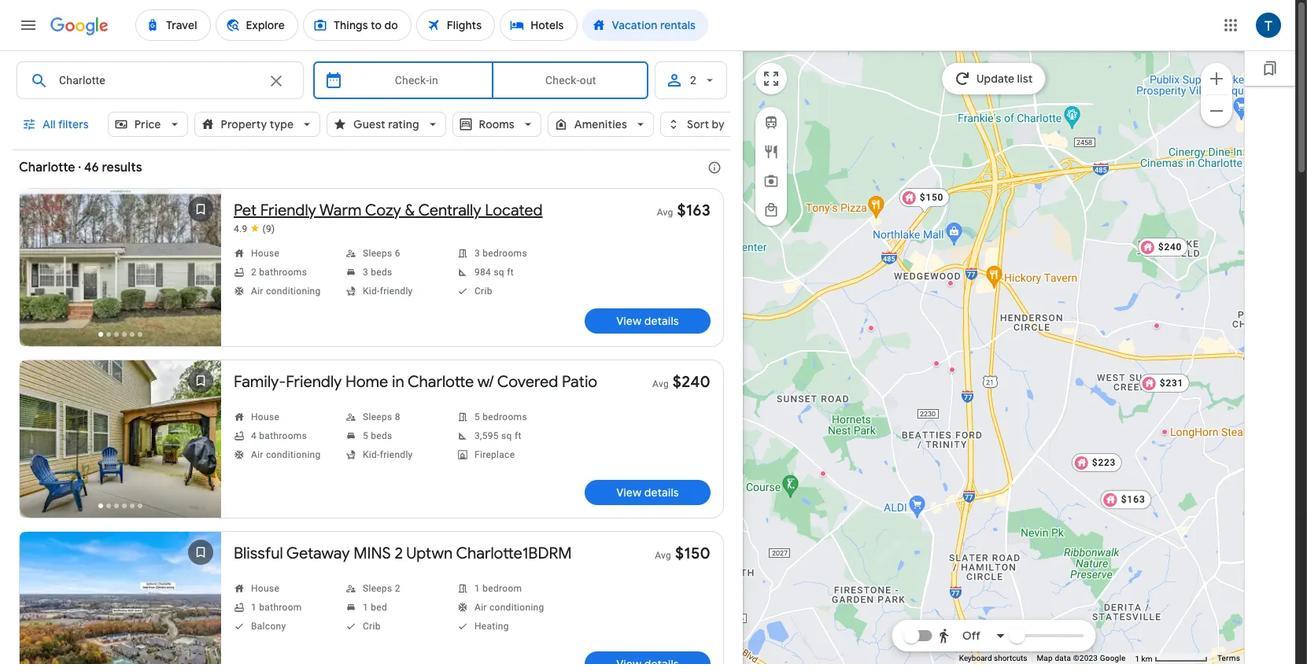 Task type: vqa. For each thing, say whether or not it's contained in the screenshot.
#400 inside the button
no



Task type: describe. For each thing, give the bounding box(es) containing it.
1 view details link from the top
[[585, 309, 711, 334]]

photos list for $240
[[20, 361, 221, 534]]

$223 link
[[1072, 453, 1123, 472]]

©2023
[[1073, 654, 1098, 663]]

amazing  2 br/2 bath - no contact check-in image
[[948, 280, 954, 287]]

clear image
[[267, 72, 286, 91]]

Check-in text field
[[353, 62, 481, 98]]

property type button
[[194, 105, 320, 143]]

type
[[270, 117, 294, 131]]

sort by button
[[660, 105, 752, 143]]

1 vertical spatial $150
[[675, 544, 711, 564]]

view larger map image
[[762, 69, 781, 88]]

off
[[963, 629, 981, 643]]

update list
[[977, 72, 1033, 86]]

view details button for first view details link from the top of the page
[[585, 309, 711, 334]]

avg for $240
[[653, 379, 669, 390]]

view for 2nd view details link from the top
[[616, 486, 642, 500]]

results
[[102, 160, 142, 176]]

1 km button
[[1131, 653, 1213, 664]]

your home in charlotte image
[[868, 325, 874, 331]]

view for first view details link from the top of the page
[[616, 314, 642, 328]]

Search for places, hotels and more text field
[[58, 62, 257, 98]]

Check-out text field
[[506, 62, 636, 98]]

back image for $163
[[21, 252, 59, 290]]

$240 link
[[1138, 238, 1189, 257]]

(9)
[[263, 224, 275, 235]]

amenities
[[574, 117, 627, 131]]

2 button
[[655, 61, 727, 99]]

keyboard
[[959, 654, 992, 663]]

data
[[1055, 654, 1071, 663]]

save family-friendly home in charlotte w/ covered patio to collection image
[[182, 362, 220, 400]]

filters form
[[13, 50, 752, 159]]

all
[[43, 117, 56, 131]]

list
[[1018, 72, 1033, 86]]

zoom out map image
[[1207, 101, 1226, 120]]

2 view details link from the top
[[585, 480, 711, 505]]

map data ©2023 google
[[1037, 654, 1126, 663]]

1
[[1135, 655, 1140, 663]]

guest
[[354, 117, 386, 131]]

back image for $240
[[21, 423, 59, 461]]

$163 link
[[1096, 488, 1157, 511]]

guest rating button
[[327, 105, 446, 143]]

$223
[[1092, 457, 1116, 468]]

charlotte · 46 results
[[19, 160, 142, 176]]

photo 1 image for $163
[[19, 189, 221, 347]]

back image
[[21, 595, 59, 633]]

view details for view details button corresponding to 2nd view details link from the top
[[616, 486, 679, 500]]

off button
[[934, 617, 1011, 655]]

4.9
[[234, 224, 248, 235]]

2
[[690, 74, 697, 87]]

sort
[[687, 117, 709, 131]]

0 vertical spatial $163
[[677, 201, 711, 220]]

$163 inside map region
[[1120, 493, 1149, 506]]

0 horizontal spatial $240
[[673, 372, 711, 392]]

property type
[[221, 117, 294, 131]]

cozy cove on sugar creek a 2-bedroom dream home is located on an acre of land image
[[1162, 429, 1168, 435]]

shortcuts
[[994, 654, 1028, 663]]

rooms
[[479, 117, 515, 131]]

$231
[[1160, 378, 1184, 389]]

keyboard shortcuts button
[[959, 653, 1028, 664]]

4.9 out of 5 stars from 9 reviews image
[[234, 223, 275, 235]]



Task type: locate. For each thing, give the bounding box(es) containing it.
1 vertical spatial back image
[[21, 423, 59, 461]]

back image
[[21, 252, 59, 290], [21, 423, 59, 461]]

$150 link
[[899, 188, 950, 215]]

rooms button
[[452, 105, 541, 143]]

google
[[1100, 654, 1126, 663]]

details up the avg $150
[[644, 486, 679, 500]]

$150
[[920, 192, 944, 203], [675, 544, 711, 564]]

photo 1 image for $150
[[20, 532, 221, 664]]

0 vertical spatial details
[[644, 314, 679, 328]]

view details button for 2nd view details link from the top
[[585, 480, 711, 505]]

filters
[[58, 117, 89, 131]]

details up avg $240
[[644, 314, 679, 328]]

1 vertical spatial next image
[[182, 595, 220, 633]]

details for 2nd view details link from the top
[[644, 486, 679, 500]]

1 horizontal spatial next image
[[693, 105, 730, 143]]

view details link up the avg $150
[[585, 480, 711, 505]]

1 horizontal spatial $163
[[1120, 493, 1149, 506]]

save blissful getaway mins 2 uptwn charlotte1bdrm to collection image
[[182, 534, 220, 571]]

cozy 2 bedroom townhome in the heart of charlotte, nc image
[[1154, 323, 1160, 329]]

2 view details button from the top
[[585, 480, 711, 505]]

property
[[221, 117, 267, 131]]

1 vertical spatial view details
[[616, 486, 679, 500]]

rating
[[388, 117, 419, 131]]

1 vertical spatial $163
[[1120, 493, 1149, 506]]

avg
[[657, 207, 673, 218], [653, 379, 669, 390], [655, 550, 672, 561]]

0 vertical spatial avg
[[657, 207, 673, 218]]

terms link
[[1218, 654, 1241, 663]]

1 vertical spatial view
[[616, 486, 642, 500]]

photos list for $163
[[19, 189, 221, 362]]

guest rating
[[354, 117, 419, 131]]

luxury 2 bedroom minutes away from uptown image
[[934, 361, 940, 367]]

view details link
[[585, 309, 711, 334], [585, 480, 711, 505]]

0 horizontal spatial next image
[[182, 252, 220, 290]]

0 vertical spatial view
[[616, 314, 642, 328]]

0 vertical spatial next image
[[693, 105, 730, 143]]

0 vertical spatial photo 1 image
[[19, 189, 221, 347]]

view details link up avg $240
[[585, 309, 711, 334]]

keyboard shortcuts
[[959, 654, 1028, 663]]

price button
[[108, 105, 188, 143]]

next image down save pet friendly warm cozy & centrally located to collection icon
[[182, 252, 220, 290]]

details for first view details link from the top of the page
[[644, 314, 679, 328]]

avg for $150
[[655, 550, 672, 561]]

$231 link
[[1140, 374, 1190, 393]]

avg for $163
[[657, 207, 673, 218]]

1 km
[[1135, 655, 1155, 663]]

next image
[[182, 423, 220, 461], [182, 595, 220, 633]]

next image for $240
[[182, 423, 220, 461]]

1 next image from the top
[[182, 423, 220, 461]]

1 vertical spatial photo 1 image
[[20, 361, 221, 518]]

$163 down '$223' link at the bottom of the page
[[1120, 493, 1149, 506]]

next image down save blissful getaway mins 2 uptwn charlotte1bdrm to collection image
[[182, 595, 220, 633]]

1 vertical spatial view details link
[[585, 480, 711, 505]]

save pet friendly warm cozy & centrally located to collection image
[[182, 190, 220, 228]]

0 vertical spatial next image
[[182, 423, 220, 461]]

$240 inside map region
[[1158, 242, 1182, 253]]

view details button up the avg $150
[[585, 480, 711, 505]]

update list button
[[942, 63, 1046, 94]]

next image up learn more about these results 'icon'
[[693, 105, 730, 143]]

map region
[[715, 40, 1307, 664]]

$163 down learn more about these results 'icon'
[[677, 201, 711, 220]]

view details button
[[585, 309, 711, 334], [585, 480, 711, 505]]

1 vertical spatial view details button
[[585, 480, 711, 505]]

view details up avg $240
[[616, 314, 679, 328]]

1 vertical spatial $240
[[673, 372, 711, 392]]

1 horizontal spatial $150
[[920, 192, 944, 203]]

next image for $150
[[182, 595, 220, 633]]

new modern home image
[[949, 367, 956, 373]]

photo 1 image
[[19, 189, 221, 347], [20, 361, 221, 518], [20, 532, 221, 664]]

all filters
[[43, 117, 89, 131]]

0 vertical spatial $240
[[1158, 242, 1182, 253]]

photos list for $150
[[20, 532, 221, 664]]

0 vertical spatial back image
[[21, 252, 59, 290]]

map
[[1037, 654, 1053, 663]]

zoom in map image
[[1207, 69, 1226, 88]]

update
[[977, 72, 1015, 86]]

1 vertical spatial details
[[644, 486, 679, 500]]

***we will post availability as we near completion*** image
[[820, 471, 826, 477]]

avg inside the avg $163
[[657, 207, 673, 218]]

2 vertical spatial avg
[[655, 550, 672, 561]]

details
[[644, 314, 679, 328], [644, 486, 679, 500]]

photos list
[[19, 189, 221, 362], [20, 361, 221, 534], [20, 532, 221, 664]]

avg $163
[[657, 201, 711, 220]]

1 vertical spatial next image
[[182, 252, 220, 290]]

2 view details from the top
[[616, 486, 679, 500]]

next image down save family-friendly home in charlotte w/ covered patio to collection icon in the left of the page
[[182, 423, 220, 461]]

1 horizontal spatial $240
[[1158, 242, 1182, 253]]

$163
[[677, 201, 711, 220], [1120, 493, 1149, 506]]

0 vertical spatial view details button
[[585, 309, 711, 334]]

main menu image
[[19, 16, 38, 35]]

view details for view details button corresponding to first view details link from the top of the page
[[616, 314, 679, 328]]

amenities button
[[548, 105, 654, 143]]

avg $240
[[653, 372, 711, 392]]

$240
[[1158, 242, 1182, 253], [673, 372, 711, 392]]

1 vertical spatial avg
[[653, 379, 669, 390]]

0 horizontal spatial $163
[[677, 201, 711, 220]]

next image
[[693, 105, 730, 143], [182, 252, 220, 290]]

view
[[616, 314, 642, 328], [616, 486, 642, 500]]

1 view from the top
[[616, 314, 642, 328]]

1 back image from the top
[[21, 252, 59, 290]]

avg $150
[[655, 544, 711, 564]]

2 details from the top
[[644, 486, 679, 500]]

1 view details button from the top
[[585, 309, 711, 334]]

charlotte · 46
[[19, 160, 99, 176]]

2 back image from the top
[[21, 423, 59, 461]]

terms
[[1218, 654, 1241, 663]]

km
[[1142, 655, 1153, 663]]

2 view from the top
[[616, 486, 642, 500]]

2 vertical spatial photo 1 image
[[20, 532, 221, 664]]

$150 inside map region
[[920, 192, 944, 203]]

1 details from the top
[[644, 314, 679, 328]]

1 view details from the top
[[616, 314, 679, 328]]

all filters button
[[13, 105, 101, 143]]

sort by
[[687, 117, 725, 131]]

learn more about these results image
[[696, 149, 734, 187]]

view details up the avg $150
[[616, 486, 679, 500]]

photo 1 image for $240
[[20, 361, 221, 518]]

avg inside the avg $150
[[655, 550, 672, 561]]

view details button up avg $240
[[585, 309, 711, 334]]

view details
[[616, 314, 679, 328], [616, 486, 679, 500]]

0 vertical spatial $150
[[920, 192, 944, 203]]

by
[[712, 117, 725, 131]]

price
[[134, 117, 161, 131]]

2 next image from the top
[[182, 595, 220, 633]]

avg inside avg $240
[[653, 379, 669, 390]]

0 horizontal spatial $150
[[675, 544, 711, 564]]

0 vertical spatial view details link
[[585, 309, 711, 334]]

0 vertical spatial view details
[[616, 314, 679, 328]]



